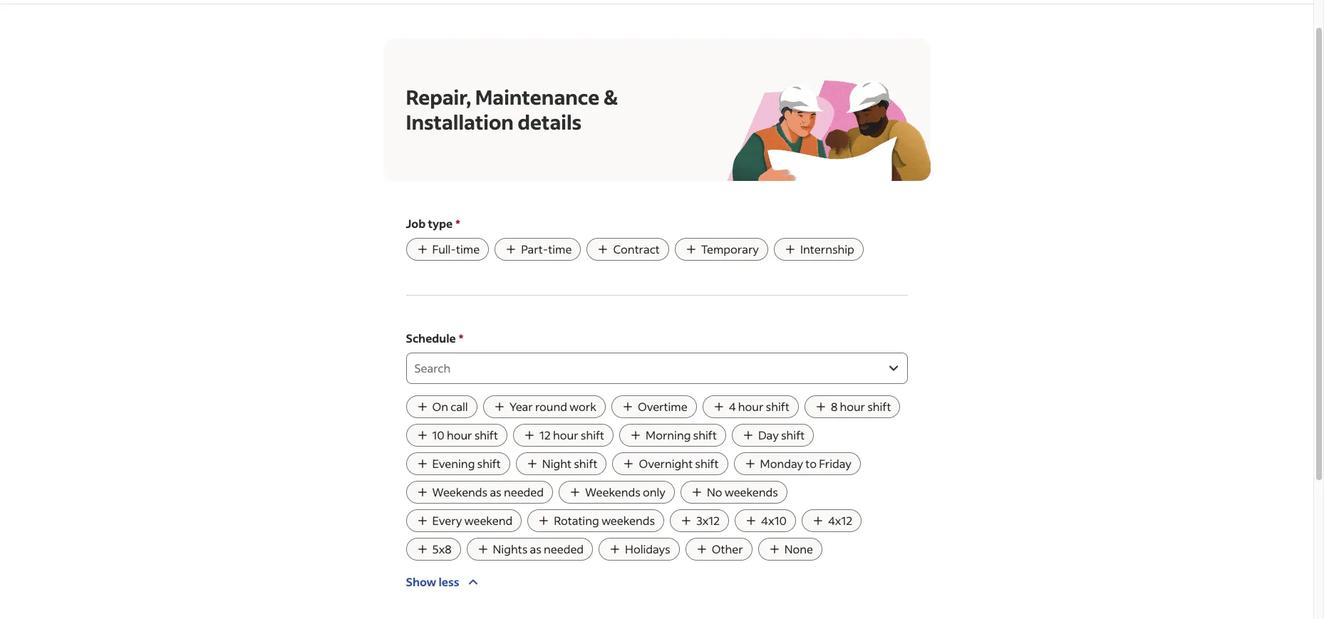 Task type: vqa. For each thing, say whether or not it's contained in the screenshot.
Repair, Maintenance & Installation details
yes



Task type: locate. For each thing, give the bounding box(es) containing it.
nights
[[493, 542, 528, 557]]

no
[[707, 485, 722, 500]]

show less
[[406, 574, 459, 589]]

weekends
[[725, 485, 778, 500], [601, 513, 655, 528]]

1 vertical spatial *
[[459, 331, 463, 346]]

1 time from the left
[[456, 242, 480, 257]]

1 vertical spatial needed
[[544, 542, 584, 557]]

as up weekend at the bottom left
[[490, 485, 501, 500]]

day
[[758, 428, 779, 443]]

part-time
[[521, 242, 572, 257]]

hour for 8
[[840, 399, 865, 414]]

0 horizontal spatial weekends
[[601, 513, 655, 528]]

round
[[535, 399, 567, 414]]

4x10
[[761, 513, 787, 528]]

time
[[456, 242, 480, 257], [548, 242, 572, 257]]

1 weekends from the left
[[432, 485, 488, 500]]

every weekend
[[432, 513, 513, 528]]

morning
[[646, 428, 691, 443]]

0 vertical spatial as
[[490, 485, 501, 500]]

8
[[831, 399, 838, 414]]

0 vertical spatial weekends
[[725, 485, 778, 500]]

holidays
[[625, 542, 670, 557]]

maintenance
[[475, 84, 600, 110]]

weekends for weekends as needed
[[432, 485, 488, 500]]

1 vertical spatial weekends
[[601, 513, 655, 528]]

needed
[[504, 485, 544, 500], [544, 542, 584, 557]]

on
[[432, 399, 448, 414]]

needed down the night on the bottom of page
[[504, 485, 544, 500]]

nights as needed
[[493, 542, 584, 557]]

hour right 12
[[553, 428, 578, 443]]

monday
[[760, 456, 803, 471]]

0 vertical spatial needed
[[504, 485, 544, 500]]

as
[[490, 485, 501, 500], [530, 542, 541, 557]]

*
[[456, 216, 460, 231], [459, 331, 463, 346]]

0 horizontal spatial weekends
[[432, 485, 488, 500]]

day shift
[[758, 428, 805, 443]]

4
[[729, 399, 736, 414]]

weekends only
[[585, 485, 666, 500]]

12
[[539, 428, 551, 443]]

&
[[603, 84, 617, 110]]

weekends up 4x10
[[725, 485, 778, 500]]

weekends
[[432, 485, 488, 500], [585, 485, 641, 500]]

hour right 10
[[447, 428, 472, 443]]

time for part-
[[548, 242, 572, 257]]

show less button
[[406, 567, 482, 598]]

time for full-
[[456, 242, 480, 257]]

1 vertical spatial as
[[530, 542, 541, 557]]

1 horizontal spatial weekends
[[585, 485, 641, 500]]

0 horizontal spatial as
[[490, 485, 501, 500]]

schedule
[[406, 331, 456, 346]]

type
[[428, 216, 453, 231]]

hour
[[738, 399, 764, 414], [840, 399, 865, 414], [447, 428, 472, 443], [553, 428, 578, 443]]

10
[[432, 428, 444, 443]]

job
[[406, 216, 426, 231]]

* right 'schedule' on the left bottom of page
[[459, 331, 463, 346]]

work
[[569, 399, 596, 414]]

1 horizontal spatial time
[[548, 242, 572, 257]]

shift down toggle menu image
[[867, 399, 891, 414]]

10 hour shift
[[432, 428, 498, 443]]

as right 'nights'
[[530, 542, 541, 557]]

friday
[[819, 456, 852, 471]]

job type *
[[406, 216, 460, 231]]

repair,
[[406, 84, 471, 110]]

1 horizontal spatial weekends
[[725, 485, 778, 500]]

0 horizontal spatial time
[[456, 242, 480, 257]]

weekend
[[464, 513, 513, 528]]

1 horizontal spatial as
[[530, 542, 541, 557]]

* right type
[[456, 216, 460, 231]]

weekends down evening
[[432, 485, 488, 500]]

night
[[542, 456, 572, 471]]

night shift
[[542, 456, 598, 471]]

every
[[432, 513, 462, 528]]

needed down 'rotating'
[[544, 542, 584, 557]]

hour right 4
[[738, 399, 764, 414]]

none
[[784, 542, 813, 557]]

2 weekends from the left
[[585, 485, 641, 500]]

weekends up rotating weekends
[[585, 485, 641, 500]]

call
[[451, 399, 468, 414]]

needed for weekends as needed
[[504, 485, 544, 500]]

contract
[[613, 242, 660, 257]]

repair, maintenance & installation details
[[406, 84, 617, 135]]

5x8
[[432, 542, 451, 557]]

monday to friday
[[760, 456, 852, 471]]

hour right 8
[[840, 399, 865, 414]]

less
[[439, 574, 459, 589]]

year
[[509, 399, 533, 414]]

shift up evening shift
[[474, 428, 498, 443]]

shift
[[766, 399, 790, 414], [867, 399, 891, 414], [474, 428, 498, 443], [581, 428, 604, 443], [693, 428, 717, 443], [781, 428, 805, 443], [477, 456, 501, 471], [574, 456, 598, 471], [695, 456, 719, 471]]

shift down work
[[581, 428, 604, 443]]

weekends down weekends only
[[601, 513, 655, 528]]

2 time from the left
[[548, 242, 572, 257]]



Task type: describe. For each thing, give the bounding box(es) containing it.
hour for 12
[[553, 428, 578, 443]]

only
[[643, 485, 666, 500]]

8 hour shift
[[831, 399, 891, 414]]

other
[[712, 542, 743, 557]]

needed for nights as needed
[[544, 542, 584, 557]]

shift up weekends as needed
[[477, 456, 501, 471]]

evening shift
[[432, 456, 501, 471]]

shift right morning
[[693, 428, 717, 443]]

shift right the night on the bottom of page
[[574, 456, 598, 471]]

as for weekends
[[490, 485, 501, 500]]

installation
[[406, 109, 514, 135]]

overnight shift
[[639, 456, 719, 471]]

show
[[406, 574, 436, 589]]

temporary
[[701, 242, 759, 257]]

overtime
[[638, 399, 687, 414]]

details
[[518, 109, 582, 135]]

4 hour shift
[[729, 399, 790, 414]]

internship
[[800, 242, 854, 257]]

rotating weekends
[[554, 513, 655, 528]]

shift up day shift
[[766, 399, 790, 414]]

shift right day
[[781, 428, 805, 443]]

year round work
[[509, 399, 596, 414]]

full-time
[[432, 242, 480, 257]]

4x12
[[828, 513, 853, 528]]

0 vertical spatial *
[[456, 216, 460, 231]]

toggle menu image
[[885, 360, 902, 377]]

weekends for rotating weekends
[[601, 513, 655, 528]]

full-
[[432, 242, 456, 257]]

part-
[[521, 242, 548, 257]]

Search text field
[[406, 353, 885, 384]]

shift up no
[[695, 456, 719, 471]]

weekends as needed
[[432, 485, 544, 500]]

12 hour shift
[[539, 428, 604, 443]]

schedule *
[[406, 331, 463, 346]]

to
[[805, 456, 817, 471]]

evening
[[432, 456, 475, 471]]

hour for 10
[[447, 428, 472, 443]]

overnight
[[639, 456, 693, 471]]

weekends for weekends only
[[585, 485, 641, 500]]

morning shift
[[646, 428, 717, 443]]

weekends for no weekends
[[725, 485, 778, 500]]

no weekends
[[707, 485, 778, 500]]

on call
[[432, 399, 468, 414]]

as for nights
[[530, 542, 541, 557]]

3x12
[[696, 513, 720, 528]]

rotating
[[554, 513, 599, 528]]

hour for 4
[[738, 399, 764, 414]]



